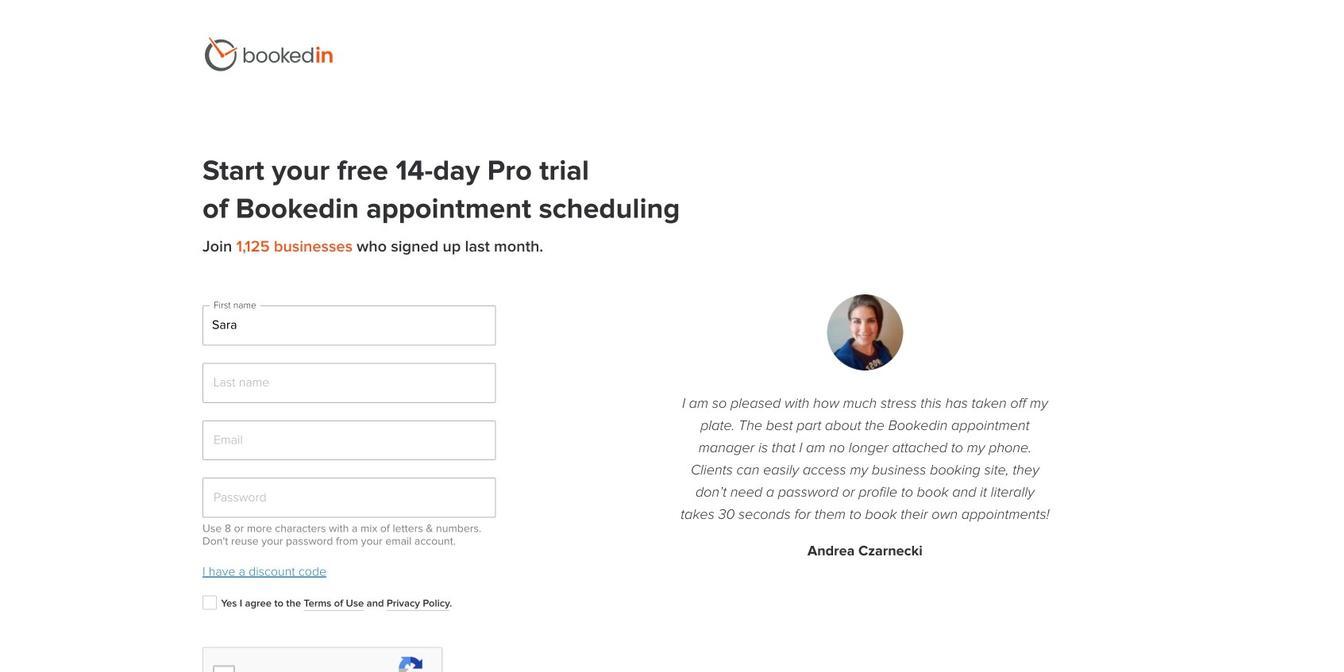 Task type: locate. For each thing, give the bounding box(es) containing it.
Last name text field
[[203, 363, 496, 403]]

andrea czarnecki bookedin review image
[[827, 295, 903, 371]]

bookedin appointment scheduling image
[[203, 37, 335, 71]]



Task type: vqa. For each thing, say whether or not it's contained in the screenshot.
andrea czarnecki bookedin review image
yes



Task type: describe. For each thing, give the bounding box(es) containing it.
Email email field
[[203, 421, 496, 461]]

Password password field
[[203, 478, 496, 518]]

First name text field
[[203, 306, 496, 346]]



